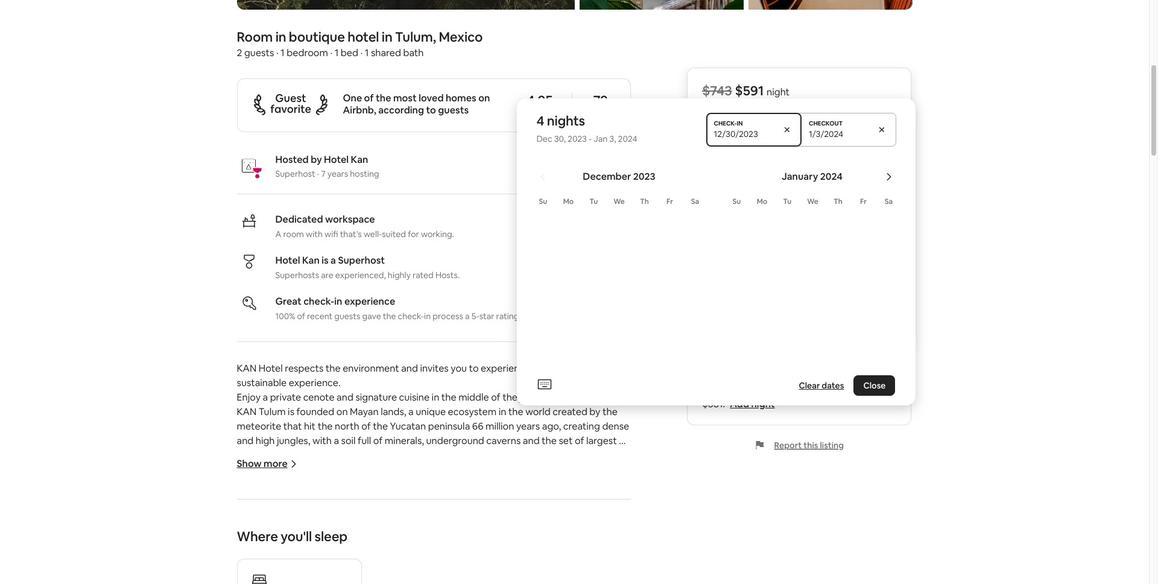 Task type: vqa. For each thing, say whether or not it's contained in the screenshot.
the rightmost Amazing
no



Task type: locate. For each thing, give the bounding box(es) containing it.
2023
[[568, 133, 587, 144], [633, 170, 656, 183]]

1 horizontal spatial is
[[322, 254, 329, 267]]

0 vertical spatial check-
[[304, 295, 334, 308]]

1 horizontal spatial kan
[[351, 153, 368, 166]]

0 vertical spatial for
[[408, 229, 419, 239]]

and up mayan
[[337, 391, 353, 404]]

0 horizontal spatial 2023
[[568, 133, 587, 144]]

1 horizontal spatial underground
[[426, 434, 484, 447]]

0 horizontal spatial unique
[[416, 405, 446, 418]]

1 vertical spatial years
[[516, 420, 540, 432]]

enjoy
[[237, 391, 261, 404]]

night right $591
[[767, 86, 790, 98]]

1 vertical spatial experience
[[481, 362, 530, 375]]

and left high
[[237, 434, 254, 447]]

the left most
[[376, 92, 391, 104]]

0 vertical spatial by
[[311, 153, 322, 166]]

guests left gave
[[334, 311, 360, 321]]

0 vertical spatial years
[[327, 168, 348, 179]]

peninsula
[[428, 420, 470, 432]]

2024
[[618, 133, 637, 144], [820, 170, 843, 183]]

night inside '$743 $591 night'
[[767, 86, 790, 98]]

in up million
[[499, 405, 506, 418]]

hotel kan is a superhost superhosts are experienced, highly rated hosts.
[[275, 254, 460, 280]]

fdshjkfdshj fgdshjgfjds
[[237, 492, 337, 505]]

by inside extend your stay by adding jan 3 for only $381.
[[745, 386, 756, 398]]

fgdshjgfjds
[[287, 492, 337, 505], [287, 536, 337, 548], [390, 536, 440, 548]]

by up 7
[[311, 153, 322, 166]]

0 horizontal spatial add
[[702, 373, 722, 386]]

of right 'set' in the left bottom of the page
[[575, 434, 584, 447]]

0 horizontal spatial experience
[[344, 295, 395, 308]]

1 horizontal spatial tu
[[783, 197, 792, 206]]

and left 3
[[788, 373, 805, 386]]

1 down hotel
[[365, 46, 369, 59]]

show more
[[237, 457, 288, 470]]

in up shared
[[382, 28, 393, 45]]

the up million
[[508, 405, 523, 418]]

0 horizontal spatial by
[[311, 153, 322, 166]]

night down add an extra night and save.
[[751, 398, 775, 410]]

bath
[[403, 46, 424, 59]]

kan
[[237, 362, 257, 375], [237, 405, 257, 418]]

on up the north
[[337, 405, 348, 418]]

a up are
[[331, 254, 336, 267]]

experience up gave
[[344, 295, 395, 308]]

kan up sustainable
[[237, 362, 257, 375]]

0 horizontal spatial we
[[614, 197, 625, 206]]

is up that
[[288, 405, 294, 418]]

2 th from the left
[[834, 197, 843, 206]]

fr
[[667, 197, 673, 206], [860, 197, 867, 206]]

0 vertical spatial on
[[479, 92, 490, 104]]

unique up jungle.
[[540, 362, 570, 375]]

1 th from the left
[[640, 197, 649, 206]]

2 vertical spatial by
[[590, 405, 601, 418]]

hotel inside kan hotel respects the environment and invites you to experience a unique and sustainable experience. enjoy a private cenote and signature cuisine in the middle of the jungle. kan tulum is founded on mayan lands, a unique ecosystem in the world created by the meteorite that hit the north of the yucatan peninsula 66 million years ago, creating dense and high jungles, with a soil full of minerals, underground caverns and the set of largest underground rivers in the world.
[[259, 362, 283, 375]]

1 vertical spatial for
[[816, 386, 829, 398]]

2 fr from the left
[[860, 197, 867, 206]]

hosted
[[275, 153, 309, 166]]

1 horizontal spatial jan
[[791, 386, 807, 398]]

0 horizontal spatial 2024
[[618, 133, 637, 144]]

the right gave
[[383, 311, 396, 321]]

kan up hosting
[[351, 153, 368, 166]]

1 vertical spatial check-
[[398, 311, 424, 321]]

1 horizontal spatial fr
[[860, 197, 867, 206]]

1 vertical spatial 2023
[[633, 170, 656, 183]]

superhost down "hosted"
[[275, 168, 315, 179]]

for
[[408, 229, 419, 239], [816, 386, 829, 398]]

0 horizontal spatial check-
[[304, 295, 334, 308]]

a
[[275, 229, 281, 239]]

according
[[378, 104, 424, 116]]

for inside dedicated workspace a room with wifi that's well-suited for working.
[[408, 229, 419, 239]]

the inside one of the most loved homes on airbnb, according to guests
[[376, 92, 391, 104]]

100%
[[275, 311, 295, 321]]

we down "december 2023"
[[614, 197, 625, 206]]

2 horizontal spatial guests
[[438, 104, 469, 116]]

1 vertical spatial 2024
[[820, 170, 843, 183]]

0 horizontal spatial su
[[539, 197, 547, 206]]

2023 left -
[[568, 133, 587, 144]]

with down hit
[[312, 434, 332, 447]]

mayan
[[350, 405, 379, 418]]

1 horizontal spatial to
[[469, 362, 479, 375]]

night right the extra
[[763, 373, 786, 386]]

tu
[[590, 197, 598, 206], [783, 197, 792, 206]]

1 horizontal spatial superhost
[[338, 254, 385, 267]]

0 vertical spatial kan
[[351, 153, 368, 166]]

2 horizontal spatial by
[[745, 386, 756, 398]]

1 horizontal spatial th
[[834, 197, 843, 206]]

jan inside extend your stay by adding jan 3 for only $381.
[[791, 386, 807, 398]]

add left 'an'
[[702, 373, 722, 386]]

1 vertical spatial superhost
[[338, 254, 385, 267]]

0 horizontal spatial tu
[[590, 197, 598, 206]]

tu down january
[[783, 197, 792, 206]]

1 horizontal spatial on
[[479, 92, 490, 104]]

in down experienced,
[[334, 295, 342, 308]]

an
[[724, 373, 735, 386]]

check- up recent
[[304, 295, 334, 308]]

of right 100%
[[297, 311, 305, 321]]

jan
[[594, 133, 608, 144], [791, 386, 807, 398]]

guests right most
[[438, 104, 469, 116]]

in right cuisine
[[432, 391, 439, 404]]

0 horizontal spatial sa
[[691, 197, 699, 206]]

guests inside one of the most loved homes on airbnb, according to guests
[[438, 104, 469, 116]]

host profile picture image
[[237, 154, 261, 178]]

2 horizontal spatial 1
[[365, 46, 369, 59]]

extra
[[737, 373, 760, 386]]

superhost up experienced,
[[338, 254, 385, 267]]

add for add an extra night and save.
[[702, 373, 722, 386]]

2023 right december
[[633, 170, 656, 183]]

to right most
[[426, 104, 436, 116]]

0 horizontal spatial th
[[640, 197, 649, 206]]

hotel up superhosts
[[275, 254, 300, 267]]

process
[[433, 311, 463, 321]]

star
[[479, 311, 494, 321]]

guests inside room in boutique hotel in tulum, mexico 2 guests · 1 bedroom · 1 bed · 1 shared bath
[[244, 46, 274, 59]]

dec
[[537, 133, 552, 144]]

years down world
[[516, 420, 540, 432]]

1 sa from the left
[[691, 197, 699, 206]]

fgdshjgfjds for fdshjkfdshj fgdshjgfjds fdshjkfdshj fgdshjgfjds
[[287, 536, 337, 548]]

on right homes
[[479, 92, 490, 104]]

1 vertical spatial to
[[469, 362, 479, 375]]

the left jungle.
[[503, 391, 518, 404]]

superhost inside hotel kan is a superhost superhosts are experienced, highly rated hosts.
[[338, 254, 385, 267]]

most
[[393, 92, 417, 104]]

a left 5- in the bottom of the page
[[465, 311, 470, 321]]

0 horizontal spatial underground
[[237, 449, 295, 461]]

0 horizontal spatial mo
[[563, 197, 574, 206]]

sustainable
[[237, 376, 287, 389]]

to inside one of the most loved homes on airbnb, according to guests
[[426, 104, 436, 116]]

1 horizontal spatial mo
[[757, 197, 768, 206]]

a down sustainable
[[263, 391, 268, 404]]

2 sa from the left
[[885, 197, 893, 206]]

underground down high
[[237, 449, 295, 461]]

0 vertical spatial kan
[[237, 362, 257, 375]]

and
[[401, 362, 418, 375], [572, 362, 589, 375], [788, 373, 805, 386], [337, 391, 353, 404], [237, 434, 254, 447], [523, 434, 540, 447]]

0 horizontal spatial years
[[327, 168, 348, 179]]

kan up superhosts
[[302, 254, 320, 267]]

0 horizontal spatial jan
[[594, 133, 608, 144]]

1 horizontal spatial experience
[[481, 362, 530, 375]]

the up experience.
[[326, 362, 341, 375]]

0 horizontal spatial guests
[[244, 46, 274, 59]]

mexico
[[439, 28, 483, 45]]

hotel
[[324, 153, 349, 166], [275, 254, 300, 267], [259, 362, 283, 375]]

0 vertical spatial 2023
[[568, 133, 587, 144]]

for right 3
[[816, 386, 829, 398]]

1 vertical spatial guests
[[438, 104, 469, 116]]

2 vertical spatial hotel
[[259, 362, 283, 375]]

1 horizontal spatial add
[[730, 398, 749, 410]]

0 vertical spatial is
[[322, 254, 329, 267]]

experience up jungle.
[[481, 362, 530, 375]]

0 vertical spatial superhost
[[275, 168, 315, 179]]

1 horizontal spatial guests
[[334, 311, 360, 321]]

1 left bed
[[335, 46, 339, 59]]

hosted by hotel kan superhost · 7 years hosting
[[275, 153, 379, 179]]

· left 7
[[317, 168, 319, 179]]

2023 inside calendar application
[[633, 170, 656, 183]]

0 vertical spatial guests
[[244, 46, 274, 59]]

the up dense
[[603, 405, 618, 418]]

$743
[[702, 82, 732, 99]]

hotel up sustainable
[[259, 362, 283, 375]]

experience inside great check-in experience 100% of recent guests gave the check-in process a 5-star rating.
[[344, 295, 395, 308]]

0 vertical spatial unique
[[540, 362, 570, 375]]

1 horizontal spatial by
[[590, 405, 601, 418]]

and up created
[[572, 362, 589, 375]]

by up creating
[[590, 405, 601, 418]]

we down "january 2024"
[[807, 197, 819, 206]]

1 su from the left
[[539, 197, 547, 206]]

1 vertical spatial jan
[[791, 386, 807, 398]]

underground down peninsula
[[426, 434, 484, 447]]

caverns
[[486, 434, 521, 447]]

on
[[479, 92, 490, 104], [337, 405, 348, 418]]

1 vertical spatial with
[[312, 434, 332, 447]]

and right caverns
[[523, 434, 540, 447]]

0 horizontal spatial superhost
[[275, 168, 315, 179]]

mo
[[563, 197, 574, 206], [757, 197, 768, 206]]

2 we from the left
[[807, 197, 819, 206]]

1 vertical spatial kan
[[237, 405, 257, 418]]

0 horizontal spatial to
[[426, 104, 436, 116]]

hotel up 7
[[324, 153, 349, 166]]

soil
[[341, 434, 356, 447]]

1 left bedroom
[[281, 46, 285, 59]]

fdshjkfdshj for fdshjkfdshj fgdshjgfjds fdshjkfdshj fgdshjgfjds
[[237, 536, 285, 548]]

rating.
[[496, 311, 521, 321]]

private
[[270, 391, 301, 404]]

kan hotel respects the environment and invites you to experience a unique and sustainable experience. enjoy a private cenote and signature cuisine in the middle of the jungle. kan tulum is founded on mayan lands, a unique ecosystem in the world created by the meteorite that hit the north of the yucatan peninsula 66 million years ago, creating dense and high jungles, with a soil full of minerals, underground caverns and the set of largest underground rivers in the world.
[[237, 362, 632, 461]]

add down the extra
[[730, 398, 749, 410]]

0 horizontal spatial for
[[408, 229, 419, 239]]

th down "december 2023"
[[640, 197, 649, 206]]

0 vertical spatial with
[[306, 229, 323, 239]]

treehouse studio with cenote image 1 image
[[237, 0, 575, 10]]

of
[[364, 92, 374, 104], [297, 311, 305, 321], [491, 391, 501, 404], [362, 420, 371, 432], [373, 434, 383, 447], [575, 434, 584, 447]]

check-
[[304, 295, 334, 308], [398, 311, 424, 321]]

1 horizontal spatial 2023
[[633, 170, 656, 183]]

MM/DD/YYYY text field
[[714, 129, 773, 139]]

the left middle
[[442, 391, 457, 404]]

tu down december
[[590, 197, 598, 206]]

2 tu from the left
[[783, 197, 792, 206]]

by right stay
[[745, 386, 756, 398]]

1 vertical spatial night
[[763, 373, 786, 386]]

· inside hosted by hotel kan superhost · 7 years hosting
[[317, 168, 319, 179]]

a inside hotel kan is a superhost superhosts are experienced, highly rated hosts.
[[331, 254, 336, 267]]

one
[[343, 92, 362, 104]]

superhost inside hosted by hotel kan superhost · 7 years hosting
[[275, 168, 315, 179]]

0 horizontal spatial kan
[[302, 254, 320, 267]]

one of the most loved homes on airbnb, according to guests
[[343, 92, 490, 116]]

0 horizontal spatial is
[[288, 405, 294, 418]]

2
[[237, 46, 242, 59]]

1 horizontal spatial years
[[516, 420, 540, 432]]

is inside hotel kan is a superhost superhosts are experienced, highly rated hosts.
[[322, 254, 329, 267]]

by inside hosted by hotel kan superhost · 7 years hosting
[[311, 153, 322, 166]]

in right rivers
[[323, 449, 331, 461]]

experience.
[[289, 376, 341, 389]]

1 horizontal spatial unique
[[540, 362, 570, 375]]

middle
[[459, 391, 489, 404]]

1 horizontal spatial for
[[816, 386, 829, 398]]

great
[[275, 295, 302, 308]]

1 vertical spatial is
[[288, 405, 294, 418]]

underground
[[426, 434, 484, 447], [237, 449, 295, 461]]

2 vertical spatial night
[[751, 398, 775, 410]]

kan down enjoy
[[237, 405, 257, 418]]

in right room
[[276, 28, 286, 45]]

reserve button
[[702, 190, 897, 219]]

th down "january 2024"
[[834, 197, 843, 206]]

66
[[472, 420, 484, 432]]

0 horizontal spatial fr
[[667, 197, 673, 206]]

a
[[331, 254, 336, 267], [465, 311, 470, 321], [533, 362, 538, 375], [263, 391, 268, 404], [408, 405, 414, 418], [334, 434, 339, 447]]

1 vertical spatial kan
[[302, 254, 320, 267]]

with inside dedicated workspace a room with wifi that's well-suited for working.
[[306, 229, 323, 239]]

0 vertical spatial 2024
[[618, 133, 637, 144]]

0 vertical spatial jan
[[594, 133, 608, 144]]

jan left 3
[[791, 386, 807, 398]]

years right 7
[[327, 168, 348, 179]]

of right one in the left of the page
[[364, 92, 374, 104]]

for right suited
[[408, 229, 419, 239]]

fdshjkfdshj for fdshjkfdshj fgdshjgfjds
[[237, 492, 285, 505]]

1 vertical spatial by
[[745, 386, 756, 398]]

fdshjkfdshj
[[237, 492, 285, 505], [237, 536, 285, 548], [339, 536, 388, 548]]

superhost for hotel kan is a superhost
[[338, 254, 385, 267]]

this
[[804, 440, 818, 451]]

to right you
[[469, 362, 479, 375]]

unique
[[540, 362, 570, 375], [416, 405, 446, 418]]

of up full
[[362, 420, 371, 432]]

2024 right january
[[820, 170, 843, 183]]

2024 inside calendar application
[[820, 170, 843, 183]]

1 horizontal spatial we
[[807, 197, 819, 206]]

set
[[559, 434, 573, 447]]

hosts.
[[436, 270, 460, 280]]

check- left process
[[398, 311, 424, 321]]

1 horizontal spatial sa
[[885, 197, 893, 206]]

of right middle
[[491, 391, 501, 404]]

0 vertical spatial experience
[[344, 295, 395, 308]]

0 vertical spatial to
[[426, 104, 436, 116]]

million
[[486, 420, 514, 432]]

is up are
[[322, 254, 329, 267]]

superhost
[[275, 168, 315, 179], [338, 254, 385, 267]]

1 vertical spatial on
[[337, 405, 348, 418]]

1 vertical spatial hotel
[[275, 254, 300, 267]]

th
[[640, 197, 649, 206], [834, 197, 843, 206]]

0 horizontal spatial on
[[337, 405, 348, 418]]

0 horizontal spatial 1
[[281, 46, 285, 59]]

experience inside kan hotel respects the environment and invites you to experience a unique and sustainable experience. enjoy a private cenote and signature cuisine in the middle of the jungle. kan tulum is founded on mayan lands, a unique ecosystem in the world created by the meteorite that hit the north of the yucatan peninsula 66 million years ago, creating dense and high jungles, with a soil full of minerals, underground caverns and the set of largest underground rivers in the world.
[[481, 362, 530, 375]]

with left wifi
[[306, 229, 323, 239]]

su
[[539, 197, 547, 206], [733, 197, 741, 206]]

guests down room
[[244, 46, 274, 59]]

0 vertical spatial night
[[767, 86, 790, 98]]

stay
[[724, 386, 743, 398]]

0 vertical spatial add
[[702, 373, 722, 386]]

jan right -
[[594, 133, 608, 144]]

1 horizontal spatial check-
[[398, 311, 424, 321]]

1 horizontal spatial 2024
[[820, 170, 843, 183]]

2024 right 3,
[[618, 133, 637, 144]]

1
[[281, 46, 285, 59], [335, 46, 339, 59], [365, 46, 369, 59]]

1 vertical spatial add
[[730, 398, 749, 410]]

1 horizontal spatial su
[[733, 197, 741, 206]]

0 vertical spatial hotel
[[324, 153, 349, 166]]

2 vertical spatial guests
[[334, 311, 360, 321]]

1 horizontal spatial 1
[[335, 46, 339, 59]]

unique down cuisine
[[416, 405, 446, 418]]

room
[[237, 28, 273, 45]]

the
[[376, 92, 391, 104], [383, 311, 396, 321], [326, 362, 341, 375], [442, 391, 457, 404], [503, 391, 518, 404], [508, 405, 523, 418], [603, 405, 618, 418], [318, 420, 333, 432], [373, 420, 388, 432], [542, 434, 557, 447], [333, 449, 348, 461]]

experienced,
[[335, 270, 386, 280]]

extend
[[835, 373, 867, 386]]

1 vertical spatial unique
[[416, 405, 446, 418]]



Task type: describe. For each thing, give the bounding box(es) containing it.
your
[[702, 386, 722, 398]]

that's
[[340, 229, 362, 239]]

listing
[[820, 440, 844, 451]]

2 kan from the top
[[237, 405, 257, 418]]

1 1 from the left
[[281, 46, 285, 59]]

meteorite
[[237, 420, 281, 432]]

2024 inside 4 nights dec 30, 2023 - jan 3, 2024
[[618, 133, 637, 144]]

guests inside great check-in experience 100% of recent guests gave the check-in process a 5-star rating.
[[334, 311, 360, 321]]

you'll
[[281, 528, 312, 545]]

of right full
[[373, 434, 383, 447]]

2 mo from the left
[[757, 197, 768, 206]]

lands,
[[381, 405, 406, 418]]

hotel
[[348, 28, 379, 45]]

for inside extend your stay by adding jan 3 for only $381.
[[816, 386, 829, 398]]

on inside one of the most loved homes on airbnb, according to guests
[[479, 92, 490, 104]]

the down lands,
[[373, 420, 388, 432]]

loved
[[419, 92, 444, 104]]

show more button
[[237, 457, 297, 470]]

nights
[[547, 112, 585, 129]]

report this listing
[[774, 440, 844, 451]]

cenote
[[303, 391, 335, 404]]

december 2023
[[583, 170, 656, 183]]

years inside kan hotel respects the environment and invites you to experience a unique and sustainable experience. enjoy a private cenote and signature cuisine in the middle of the jungle. kan tulum is founded on mayan lands, a unique ecosystem in the world created by the meteorite that hit the north of the yucatan peninsula 66 million years ago, creating dense and high jungles, with a soil full of minerals, underground caverns and the set of largest underground rivers in the world.
[[516, 420, 540, 432]]

clear dates button
[[794, 375, 849, 396]]

a up jungle.
[[533, 362, 538, 375]]

2023 inside 4 nights dec 30, 2023 - jan 3, 2024
[[568, 133, 587, 144]]

respects
[[285, 362, 324, 375]]

1 we from the left
[[614, 197, 625, 206]]

kan inside hosted by hotel kan superhost · 7 years hosting
[[351, 153, 368, 166]]

dedicated workspace a room with wifi that's well-suited for working.
[[275, 213, 454, 239]]

workspace
[[325, 213, 375, 226]]

shared
[[371, 46, 401, 59]]

you
[[451, 362, 467, 375]]

superhost for hosted by hotel kan
[[275, 168, 315, 179]]

1 vertical spatial underground
[[237, 449, 295, 461]]

working.
[[421, 229, 454, 239]]

-
[[589, 133, 592, 144]]

founded
[[297, 405, 334, 418]]

great check-in experience 100% of recent guests gave the check-in process a 5-star rating.
[[275, 295, 521, 321]]

hotel inside hotel kan is a superhost superhosts are experienced, highly rated hosts.
[[275, 254, 300, 267]]

a up "yucatan"
[[408, 405, 414, 418]]

minerals,
[[385, 434, 424, 447]]

by inside kan hotel respects the environment and invites you to experience a unique and sustainable experience. enjoy a private cenote and signature cuisine in the middle of the jungle. kan tulum is founded on mayan lands, a unique ecosystem in the world created by the meteorite that hit the north of the yucatan peninsula 66 million years ago, creating dense and high jungles, with a soil full of minerals, underground caverns and the set of largest underground rivers in the world.
[[590, 405, 601, 418]]

in left process
[[424, 311, 431, 321]]

highly
[[388, 270, 411, 280]]

tulum
[[259, 405, 286, 418]]

creating
[[563, 420, 600, 432]]

room in boutique hotel in tulum, mexico 2 guests · 1 bedroom · 1 bed · 1 shared bath
[[237, 28, 483, 59]]

4 nights dec 30, 2023 - jan 3, 2024
[[537, 112, 637, 144]]

years inside hosted by hotel kan superhost · 7 years hosting
[[327, 168, 348, 179]]

yucatan
[[390, 420, 426, 432]]

world
[[526, 405, 551, 418]]

1 fr from the left
[[667, 197, 673, 206]]

79 reviews
[[587, 92, 615, 118]]

fgdshjgfjds for fdshjkfdshj fgdshjgfjds
[[287, 492, 337, 505]]

2 su from the left
[[733, 197, 741, 206]]

add for add night
[[730, 398, 749, 410]]

superhosts
[[275, 270, 319, 280]]

is inside kan hotel respects the environment and invites you to experience a unique and sustainable experience. enjoy a private cenote and signature cuisine in the middle of the jungle. kan tulum is founded on mayan lands, a unique ecosystem in the world created by the meteorite that hit the north of the yucatan peninsula 66 million years ago, creating dense and high jungles, with a soil full of minerals, underground caverns and the set of largest underground rivers in the world.
[[288, 405, 294, 418]]

show
[[237, 457, 262, 470]]

largest
[[586, 434, 617, 447]]

kan inside hotel kan is a superhost superhosts are experienced, highly rated hosts.
[[302, 254, 320, 267]]

created
[[553, 405, 588, 418]]

3 1 from the left
[[365, 46, 369, 59]]

add night button
[[730, 398, 775, 410]]

sleep
[[315, 528, 347, 545]]

suited
[[382, 229, 406, 239]]

jungle.
[[520, 391, 549, 404]]

dedicated
[[275, 213, 323, 226]]

the down soil at the bottom of page
[[333, 449, 348, 461]]

hosting
[[350, 168, 379, 179]]

the inside great check-in experience 100% of recent guests gave the check-in process a 5-star rating.
[[383, 311, 396, 321]]

79
[[593, 92, 608, 109]]

january 2024
[[782, 170, 843, 183]]

ecosystem
[[448, 405, 497, 418]]

recent
[[307, 311, 333, 321]]

and left invites
[[401, 362, 418, 375]]

a inside great check-in experience 100% of recent guests gave the check-in process a 5-star rating.
[[465, 311, 470, 321]]

with inside kan hotel respects the environment and invites you to experience a unique and sustainable experience. enjoy a private cenote and signature cuisine in the middle of the jungle. kan tulum is founded on mayan lands, a unique ecosystem in the world created by the meteorite that hit the north of the yucatan peninsula 66 million years ago, creating dense and high jungles, with a soil full of minerals, underground caverns and the set of largest underground rivers in the world.
[[312, 434, 332, 447]]

treehouse studio with cenote image 5 image
[[748, 0, 913, 10]]

that
[[283, 420, 302, 432]]

adding
[[758, 386, 789, 398]]

add an extra night and save.
[[702, 373, 830, 386]]

3,
[[610, 133, 616, 144]]

hit
[[304, 420, 316, 432]]

the down ago,
[[542, 434, 557, 447]]

$591
[[735, 82, 764, 99]]

to inside kan hotel respects the environment and invites you to experience a unique and sustainable experience. enjoy a private cenote and signature cuisine in the middle of the jungle. kan tulum is founded on mayan lands, a unique ecosystem in the world created by the meteorite that hit the north of the yucatan peninsula 66 million years ago, creating dense and high jungles, with a soil full of minerals, underground caverns and the set of largest underground rivers in the world.
[[469, 362, 479, 375]]

2 1 from the left
[[335, 46, 339, 59]]

calendar application
[[517, 157, 1158, 375]]

guest
[[275, 91, 306, 105]]

on inside kan hotel respects the environment and invites you to experience a unique and sustainable experience. enjoy a private cenote and signature cuisine in the middle of the jungle. kan tulum is founded on mayan lands, a unique ecosystem in the world created by the meteorite that hit the north of the yucatan peninsula 66 million years ago, creating dense and high jungles, with a soil full of minerals, underground caverns and the set of largest underground rivers in the world.
[[337, 405, 348, 418]]

wifi
[[325, 229, 338, 239]]

jungles,
[[277, 434, 310, 447]]

bed
[[341, 46, 358, 59]]

dates
[[822, 380, 844, 391]]

more
[[264, 457, 288, 470]]

· left bed
[[330, 46, 333, 59]]

0 vertical spatial underground
[[426, 434, 484, 447]]

1 tu from the left
[[590, 197, 598, 206]]

room
[[283, 229, 304, 239]]

hotel inside hosted by hotel kan superhost · 7 years hosting
[[324, 153, 349, 166]]

of inside great check-in experience 100% of recent guests gave the check-in process a 5-star rating.
[[297, 311, 305, 321]]

ago,
[[542, 420, 561, 432]]

· right bed
[[361, 46, 363, 59]]

5-
[[472, 311, 479, 321]]

gave
[[362, 311, 381, 321]]

1/3/2024
[[807, 129, 842, 139]]

treehouse studio with cenote image 3 image
[[579, 0, 744, 10]]

reviews
[[587, 108, 615, 118]]

1 mo from the left
[[563, 197, 574, 206]]

clear
[[799, 380, 820, 391]]

dense
[[602, 420, 629, 432]]

of inside one of the most loved homes on airbnb, according to guests
[[364, 92, 374, 104]]

$743 $591 night
[[702, 82, 790, 99]]

extend your stay by adding jan 3 for only $381.
[[702, 373, 867, 410]]

jan inside 4 nights dec 30, 2023 - jan 3, 2024
[[594, 133, 608, 144]]

7
[[321, 168, 326, 179]]

environment
[[343, 362, 399, 375]]

guest favorite
[[270, 91, 311, 116]]

homes
[[446, 92, 476, 104]]

a left soil at the bottom of page
[[334, 434, 339, 447]]

Add date text field
[[809, 129, 868, 139]]

$381.
[[702, 398, 725, 410]]

bedroom
[[287, 46, 328, 59]]

where
[[237, 528, 278, 545]]

signature
[[356, 391, 397, 404]]

· left bedroom
[[276, 46, 279, 59]]

favorite
[[270, 102, 311, 116]]

boutique
[[289, 28, 345, 45]]

the right hit
[[318, 420, 333, 432]]

1 kan from the top
[[237, 362, 257, 375]]

invites
[[420, 362, 449, 375]]

report this listing button
[[755, 440, 844, 451]]

report
[[774, 440, 802, 451]]



